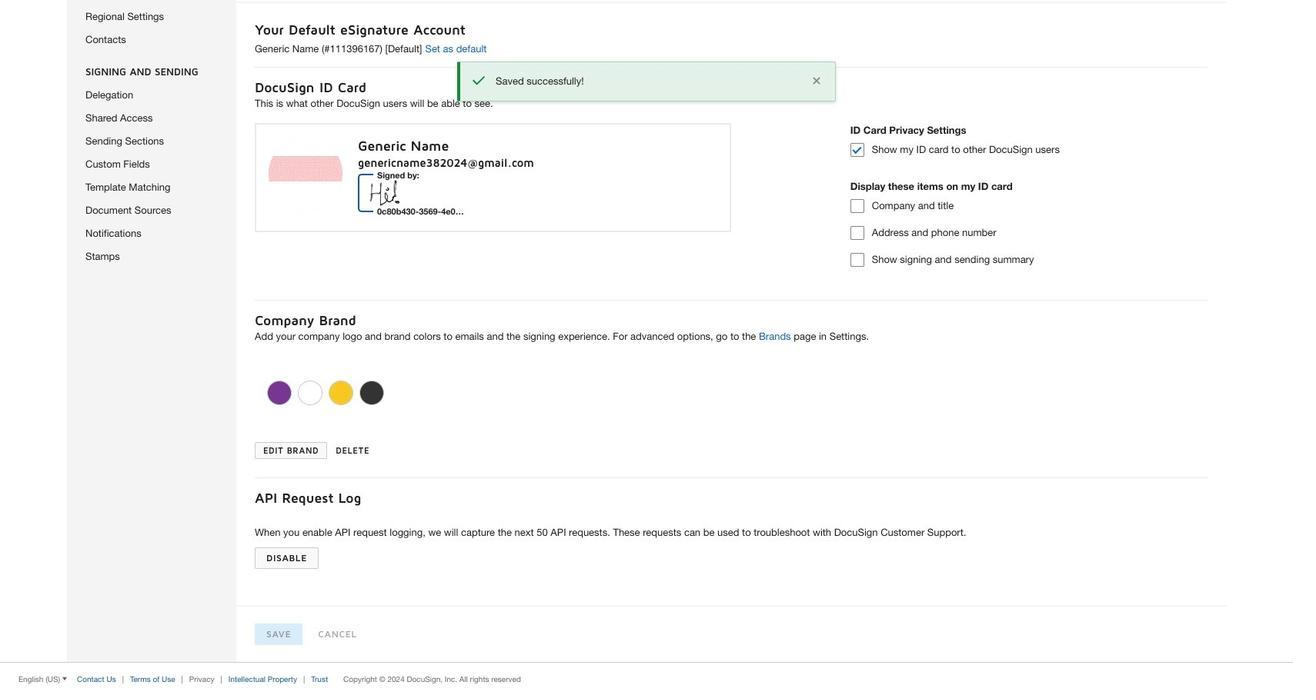 Task type: vqa. For each thing, say whether or not it's contained in the screenshot.
templates icon
no



Task type: locate. For each thing, give the bounding box(es) containing it.
upload or change your profile image image
[[269, 137, 343, 211]]

status
[[496, 75, 800, 89]]



Task type: describe. For each thing, give the bounding box(es) containing it.
generic name image
[[362, 173, 442, 213]]

more info region
[[0, 663, 1293, 696]]



